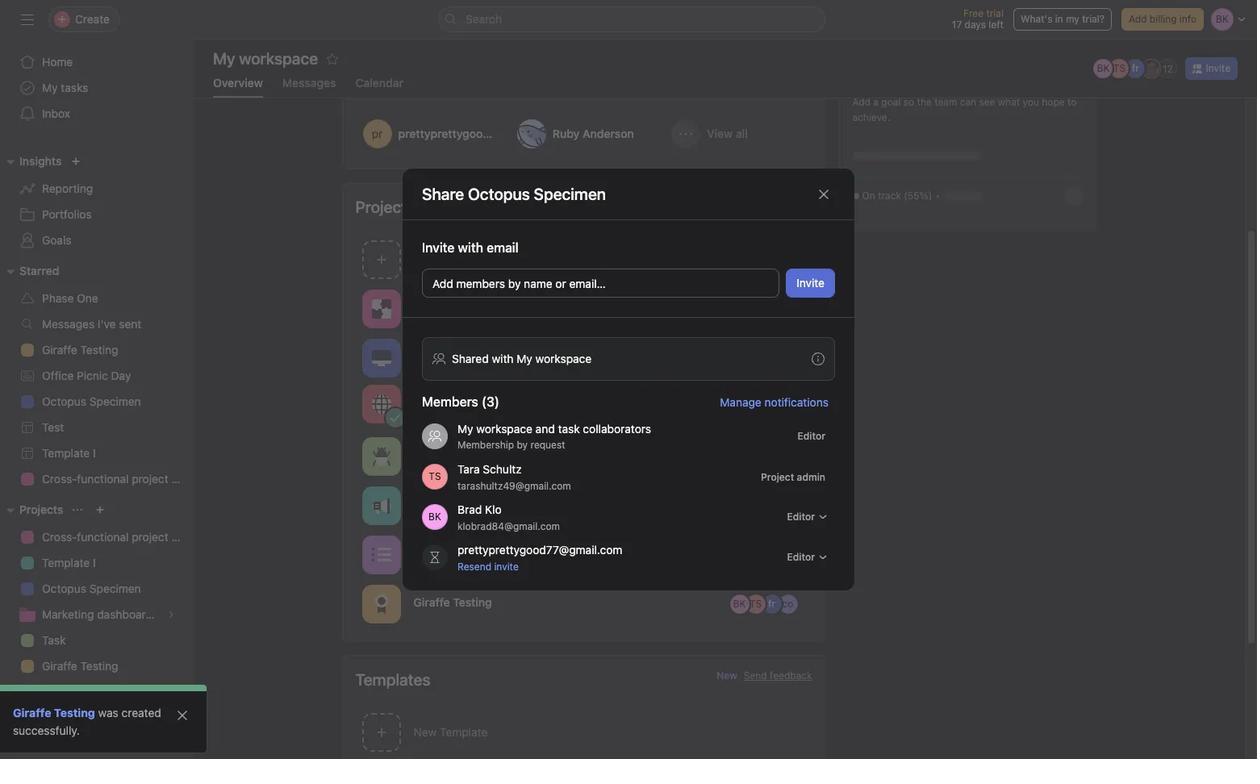 Task type: locate. For each thing, give the bounding box(es) containing it.
1 horizontal spatial task link
[[343, 432, 825, 481]]

new send feedback
[[717, 670, 812, 682]]

manage notifications
[[720, 395, 829, 409]]

2 horizontal spatial invite button
[[1186, 57, 1238, 80]]

0 vertical spatial or
[[556, 277, 566, 290]]

cross-functional project plan for 1st cross-functional project plan link
[[42, 472, 194, 486]]

1 horizontal spatial messages
[[282, 76, 336, 90]]

template i inside starred element
[[42, 446, 96, 460]]

1 vertical spatial octopus specimen
[[42, 395, 141, 408]]

projects button
[[0, 500, 63, 520]]

1 vertical spatial my workspace
[[517, 352, 592, 366]]

portfolios link
[[10, 202, 184, 228]]

picnic
[[77, 369, 108, 382]]

testing inside projects 'element'
[[80, 659, 118, 673]]

marketing
[[42, 608, 94, 621], [42, 685, 94, 699]]

template i down "tara"
[[414, 497, 469, 510]]

task
[[558, 422, 580, 436]]

i left klo
[[466, 497, 469, 510]]

bk
[[1097, 62, 1110, 74], [749, 401, 762, 413], [429, 511, 441, 523], [733, 598, 746, 610]]

0 vertical spatial cross-functional project plan
[[414, 300, 569, 313]]

i inside starred element
[[93, 446, 96, 460]]

global element
[[0, 40, 194, 136]]

cross- down new project at the left top of the page
[[414, 300, 449, 313]]

1 vertical spatial task link
[[10, 628, 184, 654]]

1 horizontal spatial ja
[[1147, 62, 1157, 74]]

add left the billing
[[1129, 13, 1147, 25]]

0 vertical spatial marketing
[[42, 608, 94, 621]]

octopus specimen for octopus specimen link to the middle
[[42, 395, 141, 408]]

giraffe testing link up successfully.
[[13, 706, 95, 720]]

giraffe testing inside starred element
[[42, 343, 118, 357]]

ts left 6
[[766, 401, 778, 413]]

specimen inside projects 'element'
[[89, 582, 141, 595]]

projects
[[355, 198, 415, 216], [19, 503, 63, 516]]

messages down phase one
[[42, 317, 95, 331]]

giraffe testing link up picnic
[[10, 337, 184, 363]]

task link for topmost octopus specimen link
[[343, 432, 825, 481]]

octopus specimen up marketing dashboards link
[[42, 582, 141, 595]]

giraffe up office
[[42, 343, 77, 357]]

membership
[[458, 439, 514, 451]]

giraffe testing link inside starred element
[[10, 337, 184, 363]]

invite for with email
[[422, 240, 455, 255]]

giraffe testing up successfully.
[[13, 706, 95, 720]]

0 vertical spatial giraffe testing link
[[10, 337, 184, 363]]

0 vertical spatial template i
[[42, 446, 96, 460]]

add to starred image
[[326, 52, 339, 65]]

messages inside starred element
[[42, 317, 95, 331]]

template i link up "marketing dashboards"
[[10, 550, 184, 576]]

marketing dashboards link
[[10, 602, 184, 628]]

0 horizontal spatial ja
[[734, 401, 745, 413]]

my for my tasks
[[42, 81, 58, 94]]

octopus for octopus specimen link to the middle
[[42, 395, 86, 408]]

octopus up drisco's
[[414, 349, 459, 363]]

ts left 12
[[1113, 62, 1126, 74]]

new for new project
[[414, 253, 437, 266]]

prettyprettygood77@gmail.com
[[458, 543, 623, 556]]

octopus specimen up the drinks
[[414, 349, 515, 363]]

octopus specimen down picnic
[[42, 395, 141, 408]]

2 vertical spatial cross-
[[42, 530, 77, 544]]

my inside my workspace and task collaborators membership by request
[[458, 422, 473, 436]]

template i link down test
[[10, 441, 184, 466]]

testing down messages i've sent link
[[80, 343, 118, 357]]

1 vertical spatial add
[[852, 96, 871, 108]]

0 vertical spatial editor button
[[780, 506, 835, 529]]

by left name on the top left of page
[[508, 277, 521, 290]]

0 horizontal spatial my workspace
[[213, 49, 318, 68]]

reporting
[[42, 182, 93, 195]]

0 horizontal spatial my
[[42, 81, 58, 94]]

specimen up dashboards
[[89, 582, 141, 595]]

giraffe testing up marketing dashboard
[[42, 659, 118, 673]]

task link
[[343, 432, 825, 481], [10, 628, 184, 654]]

0 vertical spatial cross-
[[414, 300, 449, 313]]

1 vertical spatial invite button
[[786, 269, 835, 298]]

brad
[[458, 502, 482, 516]]

1 horizontal spatial fr
[[1132, 62, 1139, 74]]

team
[[19, 716, 48, 729]]

i inside projects 'element'
[[93, 556, 96, 570]]

0 horizontal spatial task
[[42, 633, 66, 647]]

0 horizontal spatial projects
[[19, 503, 63, 516]]

0 vertical spatial i
[[93, 446, 96, 460]]

1 vertical spatial my
[[458, 422, 473, 436]]

my workspace right with
[[517, 352, 592, 366]]

computer image
[[372, 348, 391, 368]]

new left with email
[[414, 253, 437, 266]]

0 vertical spatial my workspace
[[213, 49, 318, 68]]

close image
[[176, 709, 189, 722]]

0 horizontal spatial messages
[[42, 317, 95, 331]]

2 vertical spatial octopus specimen
[[42, 582, 141, 595]]

1 vertical spatial messages
[[42, 317, 95, 331]]

testing inside starred element
[[80, 343, 118, 357]]

1 vertical spatial octopus
[[42, 395, 86, 408]]

giraffe testing link
[[10, 337, 184, 363], [10, 654, 184, 679], [13, 706, 95, 720]]

ja left 6
[[734, 401, 745, 413]]

bug image
[[372, 447, 391, 466]]

cross-functional project plan link down "projects" dropdown button
[[10, 524, 194, 550]]

0 vertical spatial cross-functional project plan link
[[10, 466, 194, 492]]

17
[[952, 19, 962, 31]]

project down test link
[[132, 472, 168, 486]]

new for new send feedback
[[717, 670, 737, 682]]

or up co
[[783, 548, 793, 560]]

messages
[[282, 76, 336, 90], [42, 317, 95, 331]]

1 vertical spatial fr
[[768, 598, 775, 610]]

2 vertical spatial i
[[93, 556, 96, 570]]

add inside add members by name or email… button
[[433, 277, 453, 290]]

1 vertical spatial functional
[[77, 472, 129, 486]]

tasks
[[61, 81, 88, 94]]

new
[[414, 253, 437, 266], [717, 670, 737, 682], [414, 725, 437, 739]]

search button
[[438, 6, 825, 32]]

ts left "tara"
[[429, 470, 441, 483]]

functional up "marketing dashboards"
[[77, 530, 129, 544]]

testing up marketing dashboard
[[80, 659, 118, 673]]

i up "marketing dashboards"
[[93, 556, 96, 570]]

plan inside starred element
[[171, 472, 194, 486]]

marketing for marketing dashboard
[[42, 685, 94, 699]]

2 vertical spatial octopus
[[42, 582, 86, 595]]

0 vertical spatial messages
[[282, 76, 336, 90]]

project up members
[[440, 253, 476, 266]]

2 vertical spatial add
[[433, 277, 453, 290]]

task inside projects 'element'
[[42, 633, 66, 647]]

created
[[122, 706, 161, 720]]

1 vertical spatial or
[[783, 548, 793, 560]]

1 horizontal spatial my workspace
[[517, 352, 592, 366]]

add left a
[[852, 96, 871, 108]]

admin
[[797, 471, 825, 483]]

ja left 12
[[1147, 62, 1157, 74]]

2 vertical spatial new
[[414, 725, 437, 739]]

my inside "global" element
[[42, 81, 58, 94]]

1 vertical spatial template i link
[[343, 481, 825, 530]]

with email
[[458, 240, 519, 255]]

fr left co
[[768, 598, 775, 610]]

and
[[536, 422, 555, 436]]

1 vertical spatial new
[[717, 670, 737, 682]]

cross-functional project plan link down test link
[[10, 466, 194, 492]]

office picnic day link
[[10, 363, 184, 389]]

my tasks link
[[10, 75, 184, 101]]

templates
[[355, 671, 430, 689]]

add billing info
[[1129, 13, 1197, 25]]

cross-functional project plan up dashboards
[[42, 530, 194, 544]]

0 horizontal spatial add
[[433, 277, 453, 290]]

octopus specimen link up task on the bottom of page
[[343, 333, 825, 382]]

0 horizontal spatial task link
[[10, 628, 184, 654]]

0 vertical spatial new
[[414, 253, 437, 266]]

1 vertical spatial editor
[[787, 511, 815, 523]]

2 horizontal spatial add
[[1129, 13, 1147, 25]]

email…
[[569, 277, 606, 290]]

goals link
[[10, 228, 184, 253]]

marketing dashboard link
[[10, 679, 184, 705]]

ts inside share octopus specimen dialog
[[429, 470, 441, 483]]

my up the membership at left bottom
[[458, 422, 473, 436]]

cross- inside starred element
[[42, 472, 77, 486]]

cross-
[[414, 300, 449, 313], [42, 472, 77, 486], [42, 530, 77, 544]]

cross- up "projects" dropdown button
[[42, 472, 77, 486]]

i
[[93, 446, 96, 460], [466, 497, 469, 510], [93, 556, 96, 570]]

request
[[531, 439, 565, 451]]

template i link
[[10, 441, 184, 466], [343, 481, 825, 530], [10, 550, 184, 576]]

i down test link
[[93, 446, 96, 460]]

giraffe inside starred element
[[42, 343, 77, 357]]

2 marketing from the top
[[42, 685, 94, 699]]

new down templates
[[414, 725, 437, 739]]

task down marketing dashboards link
[[42, 633, 66, 647]]

office picnic day
[[42, 369, 131, 382]]

editor down notifications
[[798, 430, 825, 442]]

plan inside projects 'element'
[[171, 530, 194, 544]]

messages down add to starred image
[[282, 76, 336, 90]]

giraffe up successfully.
[[13, 706, 51, 720]]

fr left 12
[[1132, 62, 1139, 74]]

tarashultz49@gmail.com
[[458, 480, 571, 492]]

2 vertical spatial functional
[[77, 530, 129, 544]]

template i up marketing dashboards link
[[42, 556, 96, 570]]

octopus specimen inside starred element
[[42, 395, 141, 408]]

to
[[1068, 96, 1077, 108]]

cross-functional project plan
[[414, 300, 569, 313], [42, 472, 194, 486], [42, 530, 194, 544]]

add inside add a goal so the team can see what you hope to achieve.
[[852, 96, 871, 108]]

2 vertical spatial template i
[[42, 556, 96, 570]]

2 vertical spatial editor
[[787, 551, 815, 563]]

1 vertical spatial specimen
[[89, 395, 141, 408]]

1 vertical spatial editor button
[[780, 546, 835, 569]]

add a goal so the team can see what you hope to achieve.
[[852, 96, 1077, 123]]

editor up co
[[787, 551, 815, 563]]

0 vertical spatial add
[[1129, 13, 1147, 25]]

home link
[[10, 49, 184, 75]]

home
[[42, 55, 73, 69]]

1 vertical spatial plan
[[171, 472, 194, 486]]

task link for the bottom octopus specimen link
[[10, 628, 184, 654]]

my left tasks
[[42, 81, 58, 94]]

feedback
[[770, 670, 812, 682]]

specimen up the drinks
[[462, 349, 515, 363]]

octopus inside starred element
[[42, 395, 86, 408]]

0 horizontal spatial or
[[556, 277, 566, 290]]

editor button up co
[[780, 546, 835, 569]]

cross-functional project plan link
[[10, 466, 194, 492], [10, 524, 194, 550]]

calendar
[[355, 76, 403, 90]]

marketing left dashboards
[[42, 608, 94, 621]]

project
[[440, 253, 476, 266], [506, 300, 544, 313], [132, 472, 168, 486], [132, 530, 168, 544]]

reporting link
[[10, 176, 184, 202]]

2 vertical spatial plan
[[171, 530, 194, 544]]

1 horizontal spatial projects
[[355, 198, 415, 216]]

editor button for prettyprettygood77@gmail.com
[[780, 546, 835, 569]]

my
[[42, 81, 58, 94], [458, 422, 473, 436]]

octopus up marketing dashboards link
[[42, 582, 86, 595]]

1 vertical spatial cross-functional project plan link
[[10, 524, 194, 550]]

functional down test link
[[77, 472, 129, 486]]

add for add billing info
[[1129, 13, 1147, 25]]

klobrad84@gmail.com
[[458, 520, 560, 532]]

specimen down day
[[89, 395, 141, 408]]

0 vertical spatial octopus specimen
[[414, 349, 515, 363]]

bk left 6
[[749, 401, 762, 413]]

cross-functional project plan inside projects 'element'
[[42, 530, 194, 544]]

drisco's drinks complete
[[414, 391, 494, 423]]

hide sidebar image
[[21, 13, 34, 26]]

cross-functional project plan down members
[[414, 300, 569, 313]]

octopus down office
[[42, 395, 86, 408]]

1 vertical spatial i
[[466, 497, 469, 510]]

editor button down admin
[[780, 506, 835, 529]]

add members by name or email… button
[[422, 269, 780, 298]]

with
[[492, 352, 514, 366]]

1 vertical spatial cross-functional project plan
[[42, 472, 194, 486]]

0 vertical spatial task link
[[343, 432, 825, 481]]

messages for messages i've sent
[[42, 317, 95, 331]]

1 editor button from the top
[[780, 506, 835, 529]]

specimen inside starred element
[[89, 395, 141, 408]]

template i down test
[[42, 446, 96, 460]]

cross- inside projects 'element'
[[42, 530, 77, 544]]

cross-functional project plan for second cross-functional project plan link
[[42, 530, 194, 544]]

or inside button
[[556, 277, 566, 290]]

1 vertical spatial template i
[[414, 497, 469, 510]]

co
[[782, 598, 794, 610]]

testing down resend
[[453, 595, 492, 609]]

1 marketing from the top
[[42, 608, 94, 621]]

giraffe testing
[[42, 343, 118, 357], [414, 595, 492, 609], [42, 659, 118, 673], [13, 706, 95, 720]]

or
[[556, 277, 566, 290], [783, 548, 793, 560]]

1 cross-functional project plan link from the top
[[10, 466, 194, 492]]

giraffe testing up office picnic day
[[42, 343, 118, 357]]

achieve.
[[852, 111, 890, 123]]

1 vertical spatial projects
[[19, 503, 63, 516]]

2 vertical spatial invite button
[[15, 724, 85, 753]]

task down usersicon
[[414, 447, 438, 461]]

bk down trial?
[[1097, 62, 1110, 74]]

marketing up was created successfully.
[[42, 685, 94, 699]]

1 vertical spatial task
[[42, 633, 66, 647]]

list image
[[372, 545, 391, 564]]

2 editor button from the top
[[780, 546, 835, 569]]

invite button
[[1186, 57, 1238, 80], [786, 269, 835, 298], [15, 724, 85, 753]]

octopus specimen link down picnic
[[10, 389, 184, 415]]

add inside add billing info button
[[1129, 13, 1147, 25]]

0 vertical spatial ja
[[1147, 62, 1157, 74]]

a
[[873, 96, 879, 108]]

you
[[1023, 96, 1039, 108]]

new left send
[[717, 670, 737, 682]]

tara schultz tarashultz49@gmail.com
[[458, 462, 571, 492]]

0 vertical spatial my
[[42, 81, 58, 94]]

1 horizontal spatial my
[[458, 422, 473, 436]]

ribbon image
[[372, 594, 391, 614]]

by
[[508, 277, 521, 290], [517, 439, 528, 451]]

project up dashboards
[[132, 530, 168, 544]]

0 vertical spatial octopus
[[414, 349, 459, 363]]

projects element
[[0, 495, 194, 708]]

giraffe up marketing dashboard link
[[42, 659, 77, 673]]

cross-functional project plan down test link
[[42, 472, 194, 486]]

editor down project admin
[[787, 511, 815, 523]]

or right name on the top left of page
[[556, 277, 566, 290]]

2 vertical spatial specimen
[[89, 582, 141, 595]]

bk left brad
[[429, 511, 441, 523]]

ts left co
[[750, 598, 762, 610]]

1 vertical spatial giraffe testing link
[[10, 654, 184, 679]]

drinks
[[460, 391, 494, 405]]

bk inside share octopus specimen dialog
[[429, 511, 441, 523]]

giraffe testing link up marketing dashboard
[[10, 654, 184, 679]]

add down new project at the left top of the page
[[433, 277, 453, 290]]

1 horizontal spatial add
[[852, 96, 871, 108]]

my workspace up overview
[[213, 49, 318, 68]]

1 vertical spatial marketing
[[42, 685, 94, 699]]

octopus inside projects 'element'
[[42, 582, 86, 595]]

template i link up prettyprettygood77@gmail.com
[[343, 481, 825, 530]]

2 vertical spatial cross-functional project plan
[[42, 530, 194, 544]]

1 horizontal spatial task
[[414, 447, 438, 461]]

9
[[785, 303, 791, 315]]

functional inside starred element
[[77, 472, 129, 486]]

functional down members
[[449, 300, 503, 313]]

octopus specimen link up "marketing dashboards"
[[10, 576, 184, 602]]

by down workspace on the bottom
[[517, 439, 528, 451]]

0 vertical spatial by
[[508, 277, 521, 290]]

1 vertical spatial by
[[517, 439, 528, 451]]

cross- down "projects" dropdown button
[[42, 530, 77, 544]]

0 vertical spatial editor
[[798, 430, 825, 442]]

members (3)
[[422, 395, 499, 409]]

project down add members by name or email…
[[506, 300, 544, 313]]

1 vertical spatial ja
[[734, 401, 745, 413]]

octopus specimen
[[414, 349, 515, 363], [42, 395, 141, 408], [42, 582, 141, 595]]

1 vertical spatial cross-
[[42, 472, 77, 486]]

globe image
[[372, 394, 391, 414]]

2 vertical spatial octopus specimen link
[[10, 576, 184, 602]]

project inside 'element'
[[132, 530, 168, 544]]

cross-functional project plan inside starred element
[[42, 472, 194, 486]]

octopus specimen inside projects 'element'
[[42, 582, 141, 595]]

shared with my workspace option group
[[422, 337, 835, 381]]

test link
[[10, 415, 184, 441]]



Task type: describe. For each thing, give the bounding box(es) containing it.
new for new template
[[414, 725, 437, 739]]

one
[[77, 291, 98, 305]]

lkftoihjh
[[414, 546, 457, 560]]

goals
[[42, 233, 71, 247]]

editor for prettyprettygood77@gmail.com
[[787, 551, 815, 563]]

2 cross-functional project plan link from the top
[[10, 524, 194, 550]]

team
[[935, 96, 957, 108]]

phase one link
[[10, 286, 184, 311]]

template i inside projects 'element'
[[42, 556, 96, 570]]

puzzle image
[[372, 299, 391, 318]]

team button
[[0, 715, 48, 731]]

share octopus specimen
[[422, 184, 606, 203]]

was
[[98, 706, 118, 720]]

overview
[[213, 76, 263, 90]]

by inside my workspace and task collaborators membership by request
[[517, 439, 528, 451]]

0 vertical spatial task
[[414, 447, 438, 461]]

0 horizontal spatial fr
[[768, 598, 775, 610]]

share octopus specimen dialog
[[403, 169, 855, 591]]

send feedback link
[[744, 669, 812, 683]]

template inside projects 'element'
[[42, 556, 90, 570]]

portfolios
[[42, 207, 92, 221]]

project inside starred element
[[132, 472, 168, 486]]

0 vertical spatial invite button
[[1186, 57, 1238, 80]]

days
[[965, 19, 986, 31]]

drisco's
[[414, 391, 457, 405]]

add members by name or email…
[[433, 277, 606, 290]]

so
[[904, 96, 914, 108]]

tara
[[458, 462, 480, 476]]

starred element
[[0, 257, 194, 495]]

invite for invite button to the top
[[1206, 62, 1231, 74]]

template inside starred element
[[42, 446, 90, 460]]

members
[[456, 277, 505, 290]]

my for my workspace and task collaborators membership by request
[[458, 422, 473, 436]]

0 vertical spatial octopus specimen link
[[343, 333, 825, 382]]

2 vertical spatial giraffe testing link
[[13, 706, 95, 720]]

1 vertical spatial octopus specimen link
[[10, 389, 184, 415]]

•
[[936, 190, 940, 202]]

manage notifications button
[[720, 395, 835, 409]]

12
[[1163, 63, 1173, 75]]

on track (55%)
[[862, 190, 932, 202]]

info
[[1180, 13, 1197, 25]]

marketing dashboards
[[42, 608, 158, 621]]

0 vertical spatial specimen
[[462, 349, 515, 363]]

add for add members by name or email…
[[433, 277, 453, 290]]

shared
[[452, 352, 489, 366]]

insights button
[[0, 152, 62, 171]]

my tasks
[[42, 81, 88, 94]]

inbox link
[[10, 101, 184, 127]]

invite for the leftmost invite button
[[45, 731, 74, 745]]

search list box
[[438, 6, 825, 32]]

my workspace and task collaborators membership by request
[[458, 422, 651, 451]]

my workspace inside option group
[[517, 352, 592, 366]]

dashboards
[[97, 608, 158, 621]]

was created successfully.
[[13, 706, 161, 738]]

collaborators
[[583, 422, 651, 436]]

editor button for brad klo
[[780, 506, 835, 529]]

0 vertical spatial plan
[[546, 300, 569, 313]]

usersicon image
[[428, 430, 441, 443]]

in
[[1055, 13, 1063, 25]]

resend invite button
[[458, 559, 519, 572]]

close this dialog image
[[817, 188, 830, 201]]

free
[[963, 7, 984, 19]]

overview link
[[213, 76, 263, 98]]

prettyprettygood77@gmail.com resend invite
[[458, 543, 623, 572]]

left
[[989, 19, 1004, 31]]

projects inside dropdown button
[[19, 503, 63, 516]]

insights
[[19, 154, 62, 168]]

notifications
[[765, 395, 829, 409]]

marketing for marketing dashboards
[[42, 608, 94, 621]]

functional inside projects 'element'
[[77, 530, 129, 544]]

6
[[785, 401, 791, 413]]

octopus specimen for the bottom octopus specimen link
[[42, 582, 141, 595]]

octopus for the bottom octopus specimen link
[[42, 582, 86, 595]]

test
[[42, 420, 64, 434]]

send
[[744, 670, 767, 682]]

1 horizontal spatial invite button
[[786, 269, 835, 298]]

day
[[111, 369, 131, 382]]

inbox
[[42, 107, 70, 120]]

0 vertical spatial projects
[[355, 198, 415, 216]]

messages for messages
[[282, 76, 336, 90]]

giraffe testing down resend
[[414, 595, 492, 609]]

phase one
[[42, 291, 98, 305]]

manage
[[720, 395, 762, 409]]

megaphone image
[[372, 496, 391, 515]]

messages link
[[282, 76, 336, 98]]

by inside button
[[508, 277, 521, 290]]

add billing info button
[[1122, 8, 1204, 31]]

free trial 17 days left
[[952, 7, 1004, 31]]

messages i've sent link
[[10, 311, 184, 337]]

0 vertical spatial template i link
[[10, 441, 184, 466]]

track
[[878, 190, 901, 202]]

successfully.
[[13, 724, 80, 738]]

trial?
[[1082, 13, 1105, 25]]

invite
[[494, 560, 519, 572]]

marketing dashboard
[[42, 685, 153, 699]]

project admin
[[761, 471, 825, 483]]

bk left co
[[733, 598, 746, 610]]

complete
[[426, 411, 470, 423]]

0 vertical spatial fr
[[1132, 62, 1139, 74]]

what's in my trial? button
[[1013, 8, 1112, 31]]

workspace
[[476, 422, 532, 436]]

testing down marketing dashboard link
[[54, 706, 95, 720]]

add for add a goal so the team can see what you hope to achieve.
[[852, 96, 871, 108]]

what
[[998, 96, 1020, 108]]

trial
[[986, 7, 1004, 19]]

what's in my trial?
[[1021, 13, 1105, 25]]

0 horizontal spatial invite button
[[15, 724, 85, 753]]

calendar link
[[355, 76, 403, 98]]

resend
[[458, 560, 491, 572]]

editor for brad klo
[[787, 511, 815, 523]]

invite with email
[[422, 240, 519, 255]]

dashboard
[[97, 685, 153, 699]]

1 horizontal spatial or
[[783, 548, 793, 560]]

klo
[[485, 502, 502, 516]]

octopus specimen
[[468, 184, 606, 203]]

phase
[[42, 291, 74, 305]]

0 vertical spatial functional
[[449, 300, 503, 313]]

giraffe down lkftoihjh
[[414, 595, 450, 609]]

insights element
[[0, 147, 194, 257]]

giraffe testing link inside projects 'element'
[[10, 654, 184, 679]]

2 vertical spatial template i link
[[10, 550, 184, 576]]

new project
[[414, 253, 476, 266]]

giraffe inside projects 'element'
[[42, 659, 77, 673]]

starred
[[19, 264, 59, 278]]

(55%)
[[904, 190, 932, 202]]

giraffe testing inside projects 'element'
[[42, 659, 118, 673]]

brad klo klobrad84@gmail.com
[[458, 502, 560, 532]]



Task type: vqa. For each thing, say whether or not it's contained in the screenshot.
task 'link' to the right
yes



